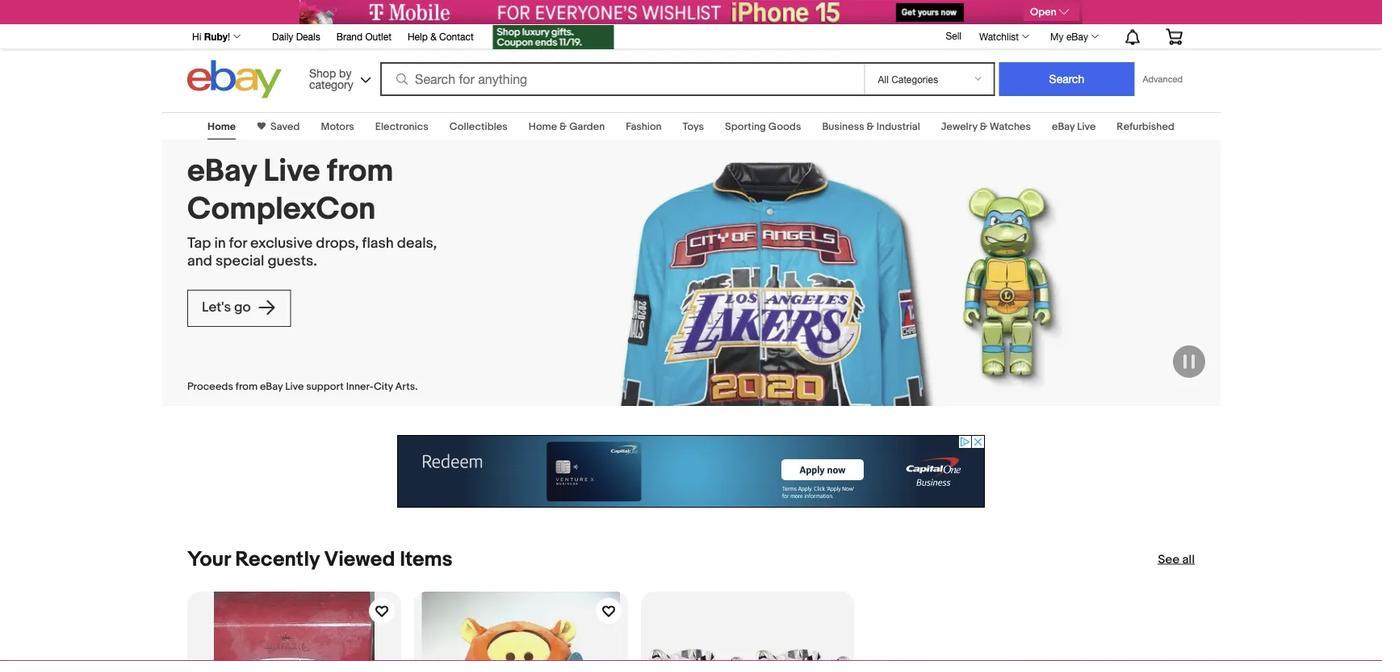 Task type: vqa. For each thing, say whether or not it's contained in the screenshot.
EBAY
yes



Task type: describe. For each thing, give the bounding box(es) containing it.
sporting goods
[[725, 120, 801, 133]]

fashion
[[626, 120, 662, 133]]

proceeds from ebay live support inner-city arts.
[[187, 381, 418, 393]]

motors link
[[321, 120, 354, 133]]

advertisement region inside ebay live from complexcon main content
[[397, 435, 985, 508]]

& for help
[[431, 31, 437, 42]]

shop by category button
[[302, 60, 375, 95]]

deals,
[[397, 235, 437, 252]]

tap
[[187, 235, 211, 252]]

your recently viewed items
[[187, 547, 453, 572]]

inner-
[[346, 381, 374, 393]]

home & garden
[[529, 120, 605, 133]]

saved link
[[266, 120, 300, 133]]

my ebay
[[1051, 31, 1088, 42]]

shop by category banner
[[183, 20, 1195, 103]]

industrial
[[877, 120, 920, 133]]

and
[[187, 252, 212, 270]]

collectibles
[[450, 120, 508, 133]]

& for jewelry
[[980, 120, 988, 133]]

for
[[229, 235, 247, 252]]

my ebay link
[[1042, 27, 1106, 46]]

live for ebay live
[[1077, 120, 1096, 133]]

electronics link
[[375, 120, 429, 133]]

drops,
[[316, 235, 359, 252]]

refurbished
[[1117, 120, 1175, 133]]

sporting goods link
[[725, 120, 801, 133]]

let's go
[[202, 299, 254, 316]]

0 vertical spatial advertisement region
[[300, 0, 1083, 24]]

daily deals link
[[272, 28, 320, 46]]

1 vertical spatial from
[[236, 381, 258, 393]]

sell
[[946, 30, 962, 41]]

all
[[1183, 552, 1195, 567]]

fashion link
[[626, 120, 662, 133]]

watches
[[990, 120, 1031, 133]]

arts.
[[395, 381, 418, 393]]

brand outlet
[[336, 31, 392, 42]]

ebay live from complexcon link
[[187, 153, 455, 228]]

jewelry
[[941, 120, 978, 133]]

items
[[400, 547, 453, 572]]

home for home & garden
[[529, 120, 557, 133]]

outlet
[[365, 31, 392, 42]]

toys link
[[683, 120, 704, 133]]

ebay left support at the left
[[260, 381, 283, 393]]

special
[[216, 252, 264, 270]]

shop
[[309, 66, 336, 80]]

hi ruby !
[[192, 31, 230, 42]]

& for home
[[560, 120, 567, 133]]

Search for anything text field
[[383, 64, 861, 94]]

support
[[306, 381, 344, 393]]

ruby
[[204, 31, 228, 42]]

help
[[408, 31, 428, 42]]

city
[[374, 381, 393, 393]]

open button
[[1024, 3, 1080, 21]]

daily
[[272, 31, 293, 42]]

watchlist link
[[971, 27, 1037, 46]]

home for home
[[208, 120, 236, 133]]

category
[[309, 78, 353, 91]]



Task type: locate. For each thing, give the bounding box(es) containing it.
get the coupon image
[[493, 25, 614, 49]]

home
[[208, 120, 236, 133], [529, 120, 557, 133]]

ebay inside ebay live from complexcon tap in for exclusive drops, flash deals, and special guests.
[[187, 153, 257, 190]]

& right help
[[431, 31, 437, 42]]

advertisement region
[[300, 0, 1083, 24], [397, 435, 985, 508]]

live for ebay live from complexcon tap in for exclusive drops, flash deals, and special guests.
[[264, 153, 320, 190]]

live left support at the left
[[285, 381, 304, 393]]

see all
[[1158, 552, 1195, 567]]

from right proceeds
[[236, 381, 258, 393]]

jewelry & watches
[[941, 120, 1031, 133]]

go
[[234, 299, 251, 316]]

daily deals
[[272, 31, 320, 42]]

& right jewelry
[[980, 120, 988, 133]]

ebay live from complexcon tap in for exclusive drops, flash deals, and special guests.
[[187, 153, 437, 270]]

flash
[[362, 235, 394, 252]]

in
[[214, 235, 226, 252]]

0 vertical spatial from
[[327, 153, 394, 190]]

viewed
[[324, 547, 395, 572]]

complexcon
[[187, 190, 376, 228]]

guests.
[[268, 252, 317, 270]]

ebay live
[[1052, 120, 1096, 133]]

ebay live from complexcon main content
[[0, 103, 1382, 661]]

goods
[[769, 120, 801, 133]]

2 vertical spatial live
[[285, 381, 304, 393]]

from inside ebay live from complexcon tap in for exclusive drops, flash deals, and special guests.
[[327, 153, 394, 190]]

let's go link
[[187, 290, 291, 327]]

sporting
[[725, 120, 766, 133]]

electronics
[[375, 120, 429, 133]]

advanced
[[1143, 74, 1183, 84]]

refurbished link
[[1117, 120, 1175, 133]]

recently
[[235, 547, 320, 572]]

live left refurbished
[[1077, 120, 1096, 133]]

motors
[[321, 120, 354, 133]]

toys
[[683, 120, 704, 133]]

business
[[822, 120, 865, 133]]

brand outlet link
[[336, 28, 392, 46]]

& left garden
[[560, 120, 567, 133]]

1 vertical spatial advertisement region
[[397, 435, 985, 508]]

ebay live link
[[1052, 120, 1096, 133]]

hi
[[192, 31, 201, 42]]

let's
[[202, 299, 231, 316]]

exclusive
[[250, 235, 313, 252]]

& for business
[[867, 120, 874, 133]]

business & industrial link
[[822, 120, 920, 133]]

none submit inside "shop by category" banner
[[999, 62, 1135, 96]]

deals
[[296, 31, 320, 42]]

garden
[[569, 120, 605, 133]]

your shopping cart image
[[1165, 28, 1184, 45]]

saved
[[271, 120, 300, 133]]

!
[[228, 31, 230, 42]]

see
[[1158, 552, 1180, 567]]

my
[[1051, 31, 1064, 42]]

live
[[1077, 120, 1096, 133], [264, 153, 320, 190], [285, 381, 304, 393]]

home left garden
[[529, 120, 557, 133]]

by
[[339, 66, 352, 80]]

1 horizontal spatial from
[[327, 153, 394, 190]]

proceeds
[[187, 381, 233, 393]]

your recently viewed items link
[[187, 547, 453, 572]]

& right "business"
[[867, 120, 874, 133]]

home & garden link
[[529, 120, 605, 133]]

collectibles link
[[450, 120, 508, 133]]

from down motors link on the left top of page
[[327, 153, 394, 190]]

contact
[[439, 31, 474, 42]]

&
[[431, 31, 437, 42], [560, 120, 567, 133], [867, 120, 874, 133], [980, 120, 988, 133]]

live inside ebay live from complexcon tap in for exclusive drops, flash deals, and special guests.
[[264, 153, 320, 190]]

2 home from the left
[[529, 120, 557, 133]]

0 horizontal spatial from
[[236, 381, 258, 393]]

0 vertical spatial live
[[1077, 120, 1096, 133]]

ebay inside account "navigation"
[[1067, 31, 1088, 42]]

open
[[1030, 6, 1057, 18]]

advanced link
[[1135, 63, 1191, 95]]

watchlist
[[979, 31, 1019, 42]]

from
[[327, 153, 394, 190], [236, 381, 258, 393]]

& inside account "navigation"
[[431, 31, 437, 42]]

sell link
[[939, 30, 969, 41]]

see all link
[[1158, 552, 1195, 568]]

1 vertical spatial live
[[264, 153, 320, 190]]

your
[[187, 547, 230, 572]]

business & industrial
[[822, 120, 920, 133]]

ebay
[[1067, 31, 1088, 42], [1052, 120, 1075, 133], [187, 153, 257, 190], [260, 381, 283, 393]]

shop by category
[[309, 66, 353, 91]]

0 horizontal spatial home
[[208, 120, 236, 133]]

1 home from the left
[[208, 120, 236, 133]]

ebay right watches
[[1052, 120, 1075, 133]]

help & contact
[[408, 31, 474, 42]]

None submit
[[999, 62, 1135, 96]]

live up complexcon
[[264, 153, 320, 190]]

1 horizontal spatial home
[[529, 120, 557, 133]]

ebay right my
[[1067, 31, 1088, 42]]

jewelry & watches link
[[941, 120, 1031, 133]]

help & contact link
[[408, 28, 474, 46]]

ebay up complexcon
[[187, 153, 257, 190]]

brand
[[336, 31, 363, 42]]

home left saved "link"
[[208, 120, 236, 133]]

account navigation
[[183, 20, 1195, 51]]



